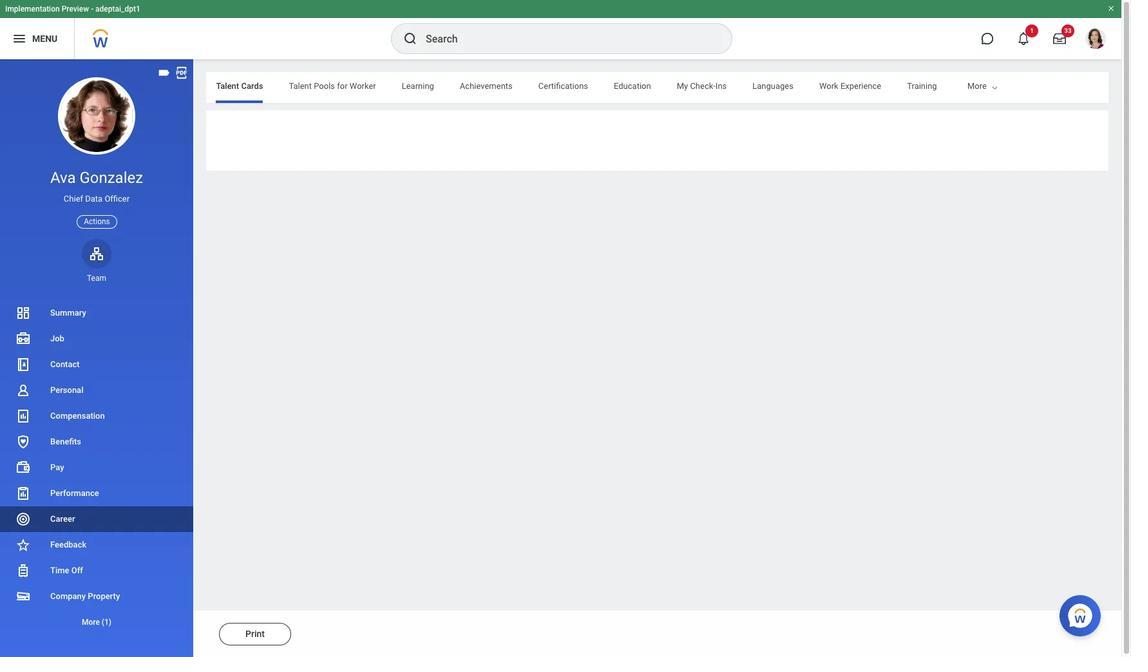 Task type: describe. For each thing, give the bounding box(es) containing it.
compensation image
[[15, 408, 31, 424]]

time off
[[50, 566, 83, 575]]

tag image
[[157, 66, 171, 80]]

feedback image
[[15, 537, 31, 553]]

contact
[[50, 360, 80, 369]]

chief data officer
[[64, 194, 130, 204]]

achievements
[[460, 81, 513, 91]]

off
[[71, 566, 83, 575]]

ava
[[50, 169, 76, 187]]

compensation
[[50, 411, 105, 421]]

implementation preview -   adeptai_dpt1
[[5, 5, 140, 14]]

benefits link
[[0, 429, 193, 455]]

summary image
[[15, 305, 31, 321]]

navigation pane region
[[0, 59, 193, 657]]

career
[[50, 514, 75, 524]]

team link
[[82, 239, 111, 283]]

team
[[87, 274, 106, 283]]

ins
[[716, 81, 727, 91]]

company property link
[[0, 584, 193, 609]]

1 button
[[1010, 24, 1039, 53]]

benefits
[[50, 437, 81, 446]]

pay image
[[15, 460, 31, 475]]

Search Workday  search field
[[426, 24, 705, 53]]

talent for talent pools for worker
[[289, 81, 312, 91]]

data
[[85, 194, 103, 204]]

experience
[[841, 81, 882, 91]]

print button
[[219, 623, 291, 646]]

work
[[819, 81, 839, 91]]

personal link
[[0, 378, 193, 403]]

worker
[[350, 81, 376, 91]]

tab list containing talent cards
[[0, 72, 937, 103]]

job link
[[0, 326, 193, 352]]

talent for talent cards
[[216, 81, 239, 91]]

contact link
[[0, 352, 193, 378]]

pay
[[50, 463, 64, 472]]

notifications large image
[[1017, 32, 1030, 45]]

summary link
[[0, 300, 193, 326]]

preview
[[62, 5, 89, 14]]

personal
[[50, 385, 83, 395]]

1
[[1030, 27, 1034, 34]]

profile logan mcneil image
[[1086, 28, 1106, 52]]

actions
[[84, 217, 110, 226]]

more (1)
[[82, 618, 111, 627]]

cards
[[241, 81, 263, 91]]

languages
[[753, 81, 794, 91]]

company property
[[50, 591, 120, 601]]

print
[[246, 629, 265, 639]]

certifications
[[538, 81, 588, 91]]

performance
[[50, 488, 99, 498]]

talent cards
[[216, 81, 263, 91]]

time off link
[[0, 558, 193, 584]]

officer
[[105, 194, 130, 204]]

personal image
[[15, 383, 31, 398]]

career link
[[0, 506, 193, 532]]

for
[[337, 81, 348, 91]]

performance image
[[15, 486, 31, 501]]

more (1) button
[[0, 609, 193, 635]]

implementation
[[5, 5, 60, 14]]

close environment banner image
[[1108, 5, 1115, 12]]



Task type: vqa. For each thing, say whether or not it's contained in the screenshot.
'Configure' icon
no



Task type: locate. For each thing, give the bounding box(es) containing it.
pay link
[[0, 455, 193, 481]]

talent left pools
[[289, 81, 312, 91]]

1 horizontal spatial talent
[[289, 81, 312, 91]]

menu
[[32, 33, 58, 44]]

contact image
[[15, 357, 31, 372]]

benefits image
[[15, 434, 31, 450]]

gonzalez
[[80, 169, 143, 187]]

33 button
[[1046, 24, 1075, 53]]

0 horizontal spatial talent
[[216, 81, 239, 91]]

feedback
[[50, 540, 86, 550]]

(1)
[[102, 618, 111, 627]]

career image
[[15, 512, 31, 527]]

more for more (1)
[[82, 618, 100, 627]]

time off image
[[15, 563, 31, 579]]

job image
[[15, 331, 31, 347]]

more (1) button
[[0, 615, 193, 630]]

compensation link
[[0, 403, 193, 429]]

talent left cards
[[216, 81, 239, 91]]

check-
[[690, 81, 716, 91]]

performance link
[[0, 481, 193, 506]]

summary
[[50, 308, 86, 318]]

property
[[88, 591, 120, 601]]

ava gonzalez
[[50, 169, 143, 187]]

list containing summary
[[0, 300, 193, 635]]

inbox large image
[[1053, 32, 1066, 45]]

more left (1)
[[82, 618, 100, 627]]

menu button
[[0, 18, 74, 59]]

training
[[907, 81, 937, 91]]

view team image
[[89, 246, 104, 261]]

my check-ins
[[677, 81, 727, 91]]

education
[[614, 81, 651, 91]]

adeptai_dpt1
[[95, 5, 140, 14]]

menu banner
[[0, 0, 1122, 59]]

search image
[[403, 31, 418, 46]]

talent
[[216, 81, 239, 91], [289, 81, 312, 91]]

1 talent from the left
[[216, 81, 239, 91]]

more inside more (1) dropdown button
[[82, 618, 100, 627]]

1 vertical spatial more
[[82, 618, 100, 627]]

talent pools for worker
[[289, 81, 376, 91]]

more
[[968, 81, 987, 91], [82, 618, 100, 627]]

33
[[1065, 27, 1072, 34]]

company
[[50, 591, 86, 601]]

1 horizontal spatial more
[[968, 81, 987, 91]]

learning
[[402, 81, 434, 91]]

more for more
[[968, 81, 987, 91]]

company property image
[[15, 589, 31, 604]]

work experience
[[819, 81, 882, 91]]

2 talent from the left
[[289, 81, 312, 91]]

team ava gonzalez element
[[82, 273, 111, 283]]

chief
[[64, 194, 83, 204]]

list
[[0, 300, 193, 635]]

0 vertical spatial more
[[968, 81, 987, 91]]

view printable version (pdf) image
[[175, 66, 189, 80]]

tab list
[[0, 72, 937, 103]]

pools
[[314, 81, 335, 91]]

feedback link
[[0, 532, 193, 558]]

time
[[50, 566, 69, 575]]

-
[[91, 5, 93, 14]]

0 horizontal spatial more
[[82, 618, 100, 627]]

my
[[677, 81, 688, 91]]

actions button
[[77, 215, 117, 229]]

more right training
[[968, 81, 987, 91]]

job
[[50, 334, 64, 343]]

justify image
[[12, 31, 27, 46]]



